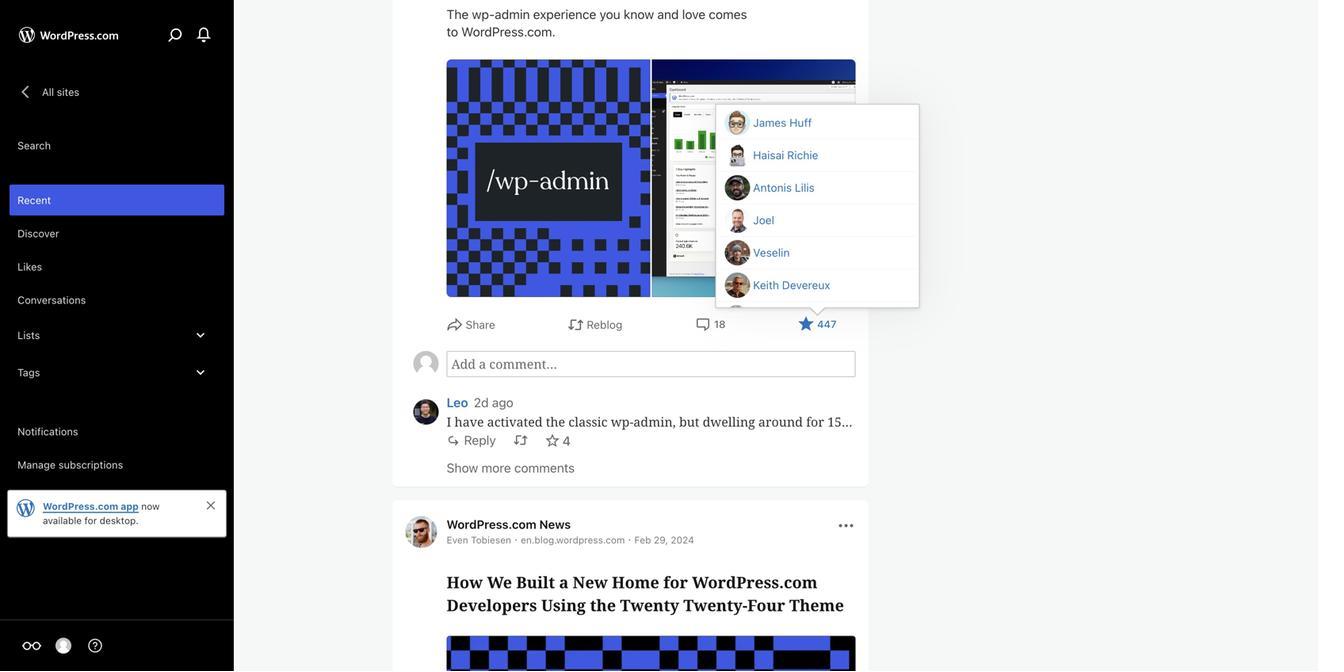 Task type: locate. For each thing, give the bounding box(es) containing it.
turn this comment into its own post button
[[514, 433, 528, 448]]

for up twenty
[[664, 572, 688, 593]]

0 horizontal spatial wordpress.com
[[43, 501, 118, 512]]

layout.
[[447, 473, 488, 490]]

very
[[625, 433, 652, 450]]

wp-
[[472, 7, 495, 22], [611, 414, 634, 431], [447, 453, 470, 470]]

discover
[[17, 228, 59, 240]]

for left 15
[[807, 414, 825, 431]]

0 vertical spatial admin
[[495, 7, 530, 22]]

i left have at bottom
[[447, 414, 452, 431]]

2 horizontal spatial wp-
[[611, 414, 634, 431]]

wordpress.com inside wordpress.com news even tobiesen · en.blog.wordpress.com · feb 29, 2024
[[447, 518, 537, 532]]

four
[[748, 595, 786, 616]]

a
[[559, 572, 569, 593]]

now inside i have activated the classic wp-admin, but dwelling around for 15 mins, i think the changes are very subtle. most notable is classic wp-admin is now 'narrower', thus leaving more space for the layout.
[[525, 453, 552, 470]]

admin inside 'the wp-admin experience you know and love comes to wordpress.com.'
[[495, 7, 530, 22]]

new
[[573, 572, 608, 593]]

feb 29, 2024 link
[[635, 535, 695, 546]]

developers
[[447, 595, 537, 616]]

james
[[754, 116, 787, 129]]

now down reblog icon
[[525, 453, 552, 470]]

1 horizontal spatial more
[[704, 453, 736, 470]]

know
[[624, 7, 654, 22]]

even tobiesen link
[[447, 535, 512, 546]]

joel link
[[719, 205, 917, 237]]

0 horizontal spatial wp-
[[447, 453, 470, 470]]

18 button
[[695, 316, 726, 332]]

1 horizontal spatial ·
[[628, 533, 632, 546]]

1 vertical spatial wp-
[[611, 414, 634, 431]]

even
[[447, 535, 469, 546]]

dzver image
[[725, 240, 750, 266]]

feb
[[635, 535, 652, 546]]

wordpress.com up available
[[43, 501, 118, 512]]

all sites
[[42, 86, 79, 98]]

1 vertical spatial now
[[141, 501, 160, 512]]

2 horizontal spatial wordpress.com
[[692, 572, 818, 593]]

joelwills image
[[725, 208, 750, 233]]

space
[[739, 453, 773, 470]]

greg robinson image right reader icon in the bottom of the page
[[56, 638, 71, 654]]

leo link
[[447, 393, 468, 410]]

classic up changes
[[569, 414, 608, 431]]

recent
[[17, 194, 51, 206]]

the up comments
[[527, 433, 546, 450]]

now
[[525, 453, 552, 470], [141, 501, 160, 512]]

1 vertical spatial admin
[[470, 453, 509, 470]]

1 vertical spatial wordpress.com
[[447, 518, 537, 532]]

admin up to wordpress.com.
[[495, 7, 530, 22]]

experience
[[533, 7, 597, 22]]

recent link
[[10, 185, 224, 216]]

i
[[447, 414, 452, 431], [483, 433, 488, 450]]

tooltip
[[716, 104, 920, 316]]

are
[[602, 433, 622, 450]]

more down think
[[482, 461, 511, 476]]

0 horizontal spatial more
[[482, 461, 511, 476]]

classic down 15
[[793, 433, 832, 450]]

1 horizontal spatial i
[[483, 433, 488, 450]]

0 vertical spatial greg robinson image
[[414, 351, 439, 377]]

2 keyboard_arrow_down image from the top
[[193, 365, 209, 381]]

share button
[[447, 316, 495, 334]]

en.blog.wordpress.com link
[[521, 535, 625, 546]]

changes
[[549, 433, 598, 450]]

wp- up are
[[611, 414, 634, 431]]

1 vertical spatial i
[[483, 433, 488, 450]]

·
[[515, 533, 518, 546], [628, 533, 632, 546]]

0 vertical spatial is
[[780, 433, 790, 450]]

0 vertical spatial wordpress.com
[[43, 501, 118, 512]]

antonis lilis
[[754, 181, 815, 194]]

devereux
[[783, 279, 831, 292]]

1 horizontal spatial now
[[525, 453, 552, 470]]

admin down reply
[[470, 453, 509, 470]]

2 vertical spatial wp-
[[447, 453, 470, 470]]

0 vertical spatial keyboard_arrow_down image
[[193, 328, 209, 343]]

reply
[[464, 433, 496, 448]]

built
[[516, 572, 555, 593]]

conversations
[[17, 294, 86, 306]]

wp- down mins,
[[447, 453, 470, 470]]

is
[[780, 433, 790, 450], [512, 453, 522, 470]]

· down the wordpress.com news link
[[515, 533, 518, 546]]

447
[[818, 319, 837, 330]]

subscriptions
[[58, 459, 123, 471]]

0 vertical spatial wp-
[[472, 7, 495, 22]]

greg robinson image
[[414, 351, 439, 377], [56, 638, 71, 654]]

group
[[414, 351, 856, 377]]

admin
[[495, 7, 530, 22], [470, 453, 509, 470]]

wordpress.com news link
[[447, 518, 571, 532]]

2 · from the left
[[628, 533, 632, 546]]

wordpress.com up four
[[692, 572, 818, 593]]

· left feb at the left
[[628, 533, 632, 546]]

0 horizontal spatial ·
[[515, 533, 518, 546]]

keith devereux
[[754, 279, 831, 292]]

1 vertical spatial is
[[512, 453, 522, 470]]

news
[[540, 518, 571, 532]]

0 horizontal spatial classic
[[569, 414, 608, 431]]

admin,
[[634, 414, 676, 431]]

1 horizontal spatial greg robinson image
[[414, 351, 439, 377]]

1 vertical spatial keyboard_arrow_down image
[[193, 365, 209, 381]]

4 button
[[545, 433, 571, 450]]

karakui image
[[725, 143, 750, 168]]

0 horizontal spatial i
[[447, 414, 452, 431]]

0 horizontal spatial now
[[141, 501, 160, 512]]

keyboard_arrow_down image inside lists link
[[193, 328, 209, 343]]

most
[[699, 433, 728, 450]]

wordpress.com
[[43, 501, 118, 512], [447, 518, 537, 532], [692, 572, 818, 593]]

tooltip containing james huff
[[716, 104, 920, 316]]

love
[[683, 7, 706, 22]]

is down reblog icon
[[512, 453, 522, 470]]

notifications link
[[10, 416, 224, 447]]

show more comments button
[[447, 456, 575, 480]]

veselin link
[[719, 237, 917, 270]]

keyboard_arrow_down image
[[193, 328, 209, 343], [193, 365, 209, 381]]

wp- up to wordpress.com.
[[472, 7, 495, 22]]

discover link
[[10, 218, 224, 249]]

1 · from the left
[[515, 533, 518, 546]]

how we built a new home for wordpress.com developers using the twenty twenty-four theme link
[[447, 571, 856, 617]]

is down around
[[780, 433, 790, 450]]

0 horizontal spatial greg robinson image
[[56, 638, 71, 654]]

comments
[[515, 461, 575, 476]]

the down the new
[[590, 595, 616, 616]]

how
[[447, 572, 483, 593]]

wordpress.com up tobiesen
[[447, 518, 537, 532]]

keith devereux link
[[719, 270, 917, 302]]

2 vertical spatial wordpress.com
[[692, 572, 818, 593]]

activated
[[487, 414, 543, 431]]

1 horizontal spatial is
[[780, 433, 790, 450]]

1 horizontal spatial wordpress.com
[[447, 518, 537, 532]]

reblog image
[[514, 433, 528, 448]]

wordpress.com for news
[[447, 518, 537, 532]]

greg robinson image up leo icon
[[414, 351, 439, 377]]

more down the most
[[704, 453, 736, 470]]

now right app
[[141, 501, 160, 512]]

wordpress.com for app
[[43, 501, 118, 512]]

show more comments
[[447, 461, 575, 476]]

1 vertical spatial classic
[[793, 433, 832, 450]]

twenty
[[620, 595, 680, 616]]

tobiesen
[[471, 535, 512, 546]]

home
[[612, 572, 660, 593]]

keyboard_arrow_down image inside the tags 'link'
[[193, 365, 209, 381]]

toggle menu image
[[837, 517, 856, 536]]

have
[[455, 414, 484, 431]]

richie
[[788, 149, 819, 162]]

all
[[42, 86, 54, 98]]

for inside now available for desktop.
[[84, 515, 97, 527]]

1 horizontal spatial wp-
[[472, 7, 495, 22]]

0 horizontal spatial is
[[512, 453, 522, 470]]

1 keyboard_arrow_down image from the top
[[193, 328, 209, 343]]

for
[[807, 414, 825, 431], [776, 453, 794, 470], [84, 515, 97, 527], [664, 572, 688, 593]]

0 vertical spatial now
[[525, 453, 552, 470]]

classic
[[569, 414, 608, 431], [793, 433, 832, 450]]

i left think
[[483, 433, 488, 450]]

for down the wordpress.com app
[[84, 515, 97, 527]]



Task type: describe. For each thing, give the bounding box(es) containing it.
search
[[17, 140, 51, 151]]

wordpress.com app
[[43, 501, 139, 512]]

conversations link
[[10, 285, 224, 316]]

share
[[466, 318, 495, 331]]

even tobiesen image
[[406, 517, 437, 548]]

likes
[[17, 261, 42, 273]]

lists
[[17, 330, 40, 341]]

antonis image
[[725, 175, 750, 201]]

leo image
[[414, 400, 439, 425]]

now inside now available for desktop.
[[141, 501, 160, 512]]

wordpress.com news even tobiesen · en.blog.wordpress.com · feb 29, 2024
[[447, 518, 695, 546]]

twenty-
[[684, 595, 748, 616]]

dismiss image
[[205, 500, 217, 512]]

en.blog.wordpress.com
[[521, 535, 625, 546]]

lilis
[[795, 181, 815, 194]]

the
[[447, 7, 469, 22]]

2d ago link
[[474, 395, 514, 410]]

macmanx image
[[725, 110, 750, 136]]

reader image
[[22, 637, 41, 656]]

how we built a new home for wordpress.com developers using the twenty twenty-four theme
[[447, 572, 844, 616]]

around
[[759, 414, 803, 431]]

the wp-admin experience you know and love comes to wordpress.com.
[[447, 7, 747, 39]]

447 button
[[799, 316, 837, 334]]

reblog button
[[568, 316, 623, 334]]

haisai richie
[[754, 149, 819, 162]]

lists link
[[10, 318, 224, 353]]

antonis lilis link
[[719, 172, 917, 205]]

using
[[542, 595, 586, 616]]

1 vertical spatial greg robinson image
[[56, 638, 71, 654]]

admin inside i have activated the classic wp-admin, but dwelling around for 15 mins, i think the changes are very subtle. most notable is classic wp-admin is now 'narrower', thus leaving more space for the layout.
[[470, 453, 509, 470]]

mecoboy image
[[725, 273, 750, 298]]

the up 4 button
[[546, 414, 566, 431]]

tags link
[[10, 355, 224, 390]]

james huff
[[754, 116, 812, 129]]

0 vertical spatial classic
[[569, 414, 608, 431]]

15
[[828, 414, 842, 431]]

the down around
[[797, 453, 816, 470]]

leo 2d ago
[[447, 395, 514, 410]]

29,
[[654, 535, 668, 546]]

sites
[[57, 86, 79, 98]]

tags
[[17, 367, 40, 379]]

haisai richie link
[[719, 140, 917, 172]]

4
[[563, 434, 571, 449]]

to wordpress.com.
[[447, 24, 556, 39]]

wordpress.com inside how we built a new home for wordpress.com developers using the twenty twenty-four theme
[[692, 572, 818, 593]]

app
[[121, 501, 139, 512]]

manage
[[17, 459, 56, 471]]

manage subscriptions
[[17, 459, 123, 471]]

reply button
[[447, 433, 496, 449]]

Add a comment… text field
[[447, 351, 856, 377]]

reblog
[[587, 318, 623, 331]]

we
[[487, 572, 512, 593]]

i have activated the classic wp-admin, but dwelling around for 15 mins, i think the changes are very subtle. most notable is classic wp-admin is now 'narrower', thus leaving more space for the layout.
[[447, 414, 842, 490]]

leaving
[[656, 453, 700, 470]]

think
[[491, 433, 523, 450]]

for inside how we built a new home for wordpress.com developers using the twenty twenty-four theme
[[664, 572, 688, 593]]

18
[[714, 318, 726, 330]]

comes
[[709, 7, 747, 22]]

1 horizontal spatial classic
[[793, 433, 832, 450]]

james huff link
[[719, 107, 917, 140]]

manage subscriptions link
[[10, 450, 224, 481]]

likes link
[[10, 251, 224, 282]]

wp- inside 'the wp-admin experience you know and love comes to wordpress.com.'
[[472, 7, 495, 22]]

all sites link
[[10, 75, 87, 109]]

0 vertical spatial i
[[447, 414, 452, 431]]

thus
[[626, 453, 653, 470]]

haisai
[[754, 149, 785, 162]]

huff
[[790, 116, 812, 129]]

dwelling
[[703, 414, 756, 431]]

more inside button
[[482, 461, 511, 476]]

for right space
[[776, 453, 794, 470]]

'narrower',
[[555, 453, 623, 470]]

keyboard_arrow_down image for lists
[[193, 328, 209, 343]]

mins,
[[447, 433, 480, 450]]

subtle.
[[655, 433, 695, 450]]

more inside i have activated the classic wp-admin, but dwelling around for 15 mins, i think the changes are very subtle. most notable is classic wp-admin is now 'narrower', thus leaving more space for the layout.
[[704, 453, 736, 470]]

the inside how we built a new home for wordpress.com developers using the twenty twenty-four theme
[[590, 595, 616, 616]]

notable
[[731, 433, 777, 450]]

show
[[447, 461, 479, 476]]

you
[[600, 7, 621, 22]]

now available for desktop.
[[43, 501, 160, 527]]

joel
[[754, 214, 775, 227]]

veselin
[[754, 246, 790, 259]]

ago
[[492, 395, 514, 410]]

desktop.
[[100, 515, 139, 527]]

keyboard_arrow_down image for tags
[[193, 365, 209, 381]]

notifications
[[17, 426, 78, 438]]

search link
[[10, 130, 224, 161]]



Task type: vqa. For each thing, say whether or not it's contained in the screenshot.
Dismiss domain name promotion Icon
no



